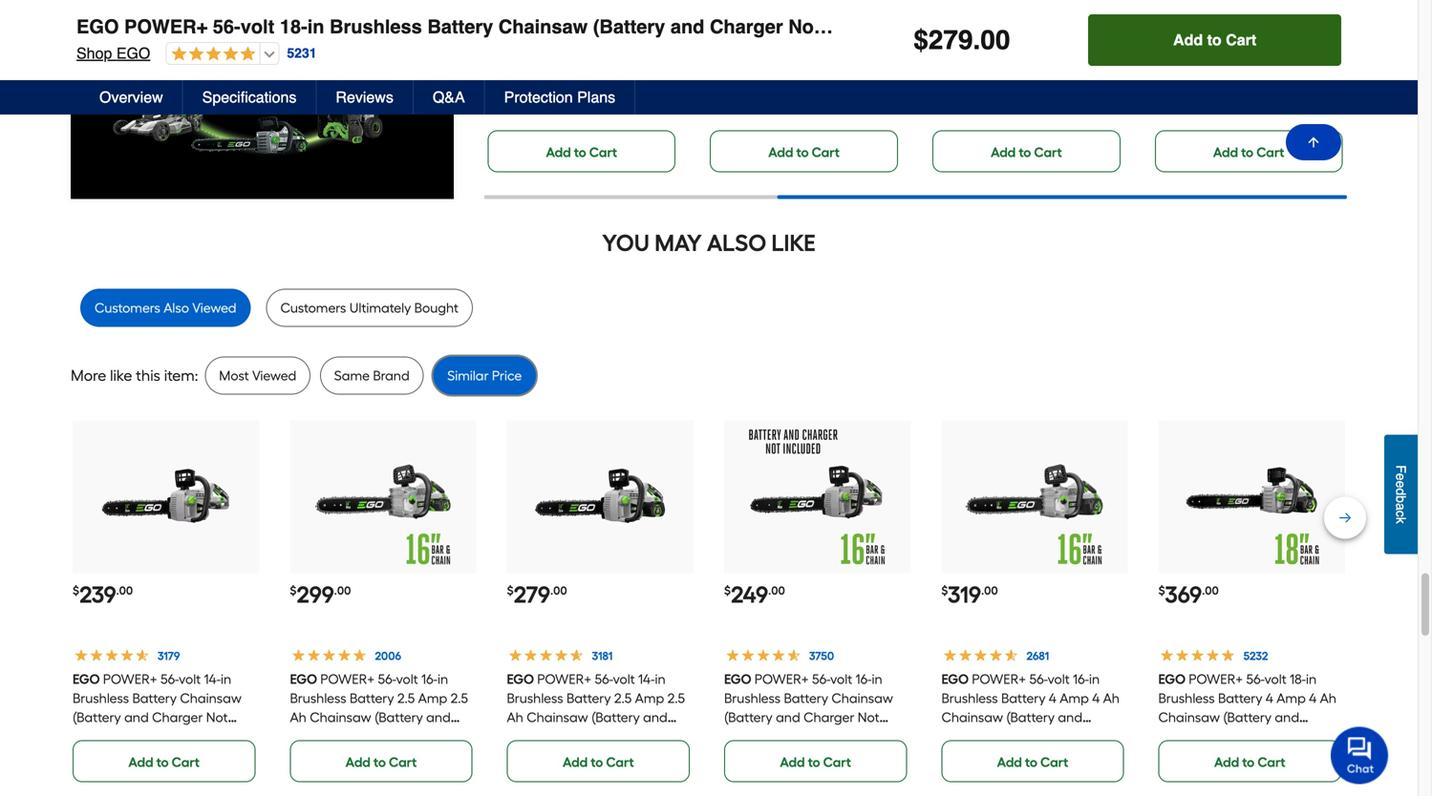 Task type: locate. For each thing, give the bounding box(es) containing it.
2 ion from the left
[[875, 61, 893, 77]]

volt
[[536, 61, 558, 77], [758, 61, 781, 77], [980, 61, 1003, 77], [1203, 61, 1226, 77]]

ego power+ 56-volt 18-in brushless battery chainsaw (battery and charger not included)
[[76, 16, 911, 38]]

ah for 299
[[290, 710, 306, 726]]

3 volt from the left
[[980, 61, 1003, 77]]

add up the "56-volt 28 ah lithium ion (li-ion) battery"
[[1173, 31, 1203, 49]]

power+ for 279
[[537, 671, 592, 688]]

to inside "299" "list item"
[[374, 755, 386, 771]]

included) inside power+ 56-volt 16-in brushless battery chainsaw (battery and charger not included)
[[724, 729, 781, 745]]

add
[[1173, 31, 1203, 49], [546, 144, 571, 160], [768, 144, 793, 160], [991, 144, 1016, 160], [1213, 144, 1238, 160], [128, 755, 153, 771], [346, 755, 371, 771], [563, 755, 588, 771], [780, 755, 805, 771], [997, 755, 1022, 771], [1214, 755, 1239, 771]]

1 amp from the left
[[418, 691, 447, 707]]

volt down 00
[[980, 61, 1003, 77]]

ion) for 249
[[488, 80, 510, 96]]

cart inside 319 list item
[[1040, 755, 1069, 771]]

1 ion from the left
[[641, 61, 660, 77]]

included) inside power+ 56-volt 16-in brushless battery 2.5 amp 2.5 ah chainsaw (battery and charger included)
[[344, 729, 400, 745]]

add to cart for 239 list item
[[128, 755, 200, 771]]

cart down plans
[[589, 144, 617, 160]]

and inside the power+ 56-volt 14-in brushless battery 2.5 amp 2.5 ah chainsaw (battery and charger included)
[[643, 710, 668, 726]]

2 horizontal spatial ion)
[[1169, 80, 1191, 96]]

volt for 28
[[1203, 61, 1226, 77]]

customers also viewed
[[95, 300, 236, 316]]

to down 56-volt 7.5 ah; lithium ion (li-ion) battery
[[796, 144, 809, 160]]

volt left 28
[[1203, 61, 1226, 77]]

$ for 56-volt 28 ah lithium ion (li-ion) battery
[[1155, 11, 1162, 25]]

cart down power+ 56-volt 16-in brushless battery chainsaw (battery and charger not included)
[[823, 755, 851, 771]]

$ 369 .00
[[1159, 581, 1219, 609]]

brushless
[[330, 16, 422, 38], [73, 691, 129, 707], [290, 691, 346, 707], [507, 691, 563, 707], [724, 691, 781, 707], [941, 691, 998, 707], [1159, 691, 1215, 707]]

to up the "56-volt 28 ah lithium ion (li-ion) battery"
[[1207, 31, 1222, 49]]

0 horizontal spatial $ 249 .00
[[488, 8, 549, 36]]

more
[[71, 367, 106, 385]]

14- for 239
[[204, 671, 221, 688]]

add down the power+ 56-volt 16-in brushless battery 4 amp 4 ah chainsaw (battery and charger included)
[[997, 755, 1022, 771]]

and inside the power+ 56-volt 16-in brushless battery 4 amp 4 ah chainsaw (battery and charger included)
[[1058, 710, 1082, 726]]

ego for 299
[[290, 671, 317, 688]]

18- inside power+ 56-volt 18-in brushless battery 4 amp 4 ah chainsaw (battery and charger included)
[[1290, 671, 1306, 688]]

cart for the 1,399 list item
[[1257, 144, 1285, 160]]

brushless inside the power+ 56-volt 14-in brushless battery 2.5 amp 2.5 ah chainsaw (battery and charger included)
[[507, 691, 563, 707]]

more like this item :
[[71, 367, 198, 385]]

0 vertical spatial also
[[707, 229, 766, 257]]

16- inside the power+ 56-volt 16-in brushless battery 4 amp 4 ah chainsaw (battery and charger included)
[[1073, 671, 1089, 688]]

(li- inside 56-volt 7.5 ah; lithium ion (li-ion) battery
[[710, 80, 724, 96]]

399
[[717, 8, 754, 36]]

to inside the 1,399 list item
[[1241, 144, 1254, 160]]

customers ultimately bought
[[280, 300, 458, 316]]

not inside power+ 56-volt 16-in brushless battery chainsaw (battery and charger not included)
[[858, 710, 879, 726]]

add to cart for 169 list item
[[991, 144, 1062, 160]]

.00 for 56-volt 28 ah lithium ion (li-ion) battery
[[1213, 11, 1230, 25]]

power+ inside the power+ 56-volt 16-in brushless battery 4 amp 4 ah chainsaw (battery and charger included)
[[972, 671, 1026, 688]]

ah inside the "56-volt 28 ah lithium ion (li-ion) battery"
[[1247, 61, 1263, 77]]

2 lithium from the left
[[826, 61, 871, 77]]

charger
[[710, 16, 783, 38], [1054, 61, 1105, 77], [152, 710, 203, 726], [804, 710, 855, 726], [290, 729, 341, 745], [507, 729, 558, 745], [941, 729, 992, 745], [1159, 729, 1210, 745]]

1 horizontal spatial 18-
[[1290, 671, 1306, 688]]

$ 249 .00 for ego
[[724, 581, 785, 609]]

add to cart link inside "299" "list item"
[[290, 741, 473, 783]]

add to cart link inside 369 list item
[[1159, 741, 1341, 783]]

1 horizontal spatial ion)
[[724, 80, 746, 96]]

$ inside $ 239 .00
[[73, 584, 79, 598]]

q&a button
[[414, 80, 485, 115]]

1 vertical spatial 18-
[[1290, 671, 1306, 688]]

item
[[164, 367, 195, 385]]

$ for power+ 56-volt 16-in brushless battery chainsaw (battery and charger not included)
[[724, 584, 731, 598]]

(li- inside the "56-volt 28 ah lithium ion (li-ion) battery"
[[1155, 80, 1169, 96]]

cart inside 399 list item
[[812, 144, 840, 160]]

169
[[939, 8, 972, 36]]

lithium inside the "56-volt 28 ah lithium ion (li-ion) battery"
[[1266, 61, 1312, 77]]

brushless for 319
[[941, 691, 998, 707]]

0 horizontal spatial ion)
[[488, 80, 510, 96]]

volt inside the power+ 56-volt 14-in brushless battery 2.5 amp 2.5 ah chainsaw (battery and charger included)
[[613, 671, 635, 688]]

1,399 list item
[[1155, 0, 1347, 172]]

to inside 279 list item
[[591, 755, 603, 771]]

brushless inside power+ 56-volt 16-in brushless battery 2.5 amp 2.5 ah chainsaw (battery and charger included)
[[290, 691, 346, 707]]

add down power+ 56-volt 16-in brushless battery chainsaw (battery and charger not included)
[[780, 755, 805, 771]]

14-
[[204, 671, 221, 688], [638, 671, 655, 688]]

lithium inside 56-volt 7.5 ah; lithium ion (li-ion) battery
[[826, 61, 871, 77]]

lithium
[[592, 61, 638, 77], [826, 61, 871, 77], [1266, 61, 1312, 77]]

2 horizontal spatial ion
[[1315, 61, 1334, 77]]

ion) down 399
[[724, 80, 746, 96]]

0 horizontal spatial not
[[206, 710, 228, 726]]

0 vertical spatial viewed
[[192, 300, 236, 316]]

0 vertical spatial $ 249 .00
[[488, 8, 549, 36]]

.00 inside $ 319 .00
[[981, 584, 998, 598]]

4 2.5 from the left
[[668, 691, 685, 707]]

$ 319 .00
[[941, 581, 998, 609]]

2.5
[[397, 691, 415, 707], [450, 691, 468, 707], [614, 691, 632, 707], [668, 691, 685, 707]]

1 horizontal spatial lithium
[[826, 61, 871, 77]]

add for 279 list item
[[563, 755, 588, 771]]

ego power+ 56-volt 16-in brushless battery 2.5 amp 2.5 ah chainsaw (battery and charger included) image
[[308, 422, 458, 572]]

169 list item
[[933, 0, 1124, 172]]

add inside 239 list item
[[128, 755, 153, 771]]

add inside 319 list item
[[997, 755, 1022, 771]]

cart up 28
[[1226, 31, 1257, 49]]

4 volt from the left
[[1203, 61, 1226, 77]]

4 amp from the left
[[1277, 691, 1306, 707]]

to down power+ 56-volt 16-in brushless battery 2.5 amp 2.5 ah chainsaw (battery and charger included) at the bottom of page
[[374, 755, 386, 771]]

add to cart link for the right 249 list item
[[724, 741, 907, 783]]

power+ 56-volt 16-in brushless battery 2.5 amp 2.5 ah chainsaw (battery and charger included)
[[290, 671, 468, 745]]

add for 319 list item
[[997, 755, 1022, 771]]

ah
[[573, 61, 589, 77], [1247, 61, 1263, 77], [1103, 691, 1120, 707], [1320, 691, 1337, 707], [290, 710, 306, 726], [507, 710, 524, 726]]

56-volt 4 ah lithium ion (li- ion) battery
[[488, 61, 677, 96]]

279 list item
[[507, 421, 694, 783]]

ego inside 369 list item
[[1159, 671, 1186, 688]]

279 inside list item
[[514, 581, 550, 609]]

1 e from the top
[[1394, 474, 1409, 481]]

add to cart for 369 list item
[[1214, 755, 1286, 771]]

add down power+ 56-volt 14-in brushless battery chainsaw (battery and charger not included)
[[128, 755, 153, 771]]

not inside power+ 56-volt 14-in brushless battery chainsaw (battery and charger not included)
[[206, 710, 228, 726]]

$ for power+ 56-volt 16-in brushless battery 4 amp 4 ah chainsaw (battery and charger included)
[[941, 584, 948, 598]]

add to cart for leftmost 249 list item
[[546, 144, 617, 160]]

279
[[928, 25, 973, 55], [514, 581, 550, 609]]

and inside power+ 56-volt 16-in brushless battery chainsaw (battery and charger not included)
[[776, 710, 800, 726]]

0 horizontal spatial 14-
[[204, 671, 221, 688]]

$ for power+ 56-volt 14-in brushless battery chainsaw (battery and charger not included)
[[73, 584, 79, 598]]

2 e from the top
[[1394, 481, 1409, 488]]

2 amp from the left
[[635, 691, 664, 707]]

3 ion) from the left
[[1169, 80, 1191, 96]]

amp inside the power+ 56-volt 16-in brushless battery 4 amp 4 ah chainsaw (battery and charger included)
[[1060, 691, 1089, 707]]

369
[[1165, 581, 1202, 609]]

overview button
[[80, 80, 183, 115]]

add to cart for 319 list item
[[997, 755, 1069, 771]]

cart left arrow up image
[[1257, 144, 1285, 160]]

to down plans
[[574, 144, 586, 160]]

cart down the power+ 56-volt 14-in brushless battery 2.5 amp 2.5 ah chainsaw (battery and charger included)
[[606, 755, 634, 771]]

add to cart down power+ 56-volt 18-in brushless battery 4 amp 4 ah chainsaw (battery and charger included)
[[1214, 755, 1286, 771]]

ego power+ 56-volt 16-in brushless battery chainsaw (battery and charger not included) image
[[743, 422, 892, 572]]

16- inside power+ 56-volt 16-in brushless battery chainsaw (battery and charger not included)
[[856, 671, 872, 688]]

28
[[1229, 61, 1243, 77]]

to down the power+ 56-volt 14-in brushless battery 2.5 amp 2.5 ah chainsaw (battery and charger included)
[[591, 755, 603, 771]]

.00 for power+ 56-volt 16-in brushless battery chainsaw (battery and charger not included)
[[768, 584, 785, 598]]

1 horizontal spatial 16-
[[856, 671, 872, 688]]

249
[[494, 8, 532, 36], [731, 581, 768, 609]]

1 customers from the left
[[95, 300, 160, 316]]

to for 279 list item
[[591, 755, 603, 771]]

add to cart down power+ 56-volt 16-in brushless battery 2.5 amp 2.5 ah chainsaw (battery and charger included) at the bottom of page
[[346, 755, 417, 771]]

shop
[[76, 44, 112, 62]]

1 lithium from the left
[[592, 61, 638, 77]]

0 horizontal spatial ion
[[641, 61, 660, 77]]

add down protection plans button
[[546, 144, 571, 160]]

volt for 4
[[536, 61, 558, 77]]

lithium up plans
[[592, 61, 638, 77]]

0 horizontal spatial 16-
[[421, 671, 437, 688]]

amp for 319
[[1060, 691, 1089, 707]]

1 14- from the left
[[204, 671, 221, 688]]

2 volt from the left
[[758, 61, 781, 77]]

3 16- from the left
[[1073, 671, 1089, 688]]

0 horizontal spatial lithium
[[592, 61, 638, 77]]

add to cart inside 369 list item
[[1214, 755, 1286, 771]]

not
[[788, 16, 820, 38], [206, 710, 228, 726], [858, 710, 879, 726]]

volt for 299
[[396, 671, 418, 688]]

add for "299" "list item"
[[346, 755, 371, 771]]

add to cart down plans
[[546, 144, 617, 160]]

add to cart inside 399 list item
[[768, 144, 840, 160]]

chainsaw inside power+ 56-volt 18-in brushless battery 4 amp 4 ah chainsaw (battery and charger included)
[[1159, 710, 1220, 726]]

2 ion) from the left
[[724, 80, 746, 96]]

cart down the power+ 56-volt 16-in brushless battery 4 amp 4 ah chainsaw (battery and charger included)
[[1040, 755, 1069, 771]]

same brand
[[334, 368, 410, 384]]

to left arrow up image
[[1241, 144, 1254, 160]]

add inside 169 list item
[[991, 144, 1016, 160]]

2 horizontal spatial (li-
[[1155, 80, 1169, 96]]

56-
[[213, 16, 241, 38], [518, 61, 536, 77], [740, 61, 758, 77], [963, 61, 980, 77], [1185, 61, 1203, 77], [161, 671, 179, 688], [378, 671, 396, 688], [595, 671, 613, 688], [812, 671, 830, 688], [1029, 671, 1048, 688], [1247, 671, 1265, 688]]

cart for 239 list item
[[172, 755, 200, 771]]

brushless for 369
[[1159, 691, 1215, 707]]

add to cart link for 169 list item
[[933, 130, 1121, 172]]

1 horizontal spatial viewed
[[252, 368, 296, 384]]

ion) down the add to cart 'button'
[[1169, 80, 1191, 96]]

ah inside the power+ 56-volt 14-in brushless battery 2.5 amp 2.5 ah chainsaw (battery and charger included)
[[507, 710, 524, 726]]

add to cart for 279 list item
[[563, 755, 634, 771]]

add to cart link inside 239 list item
[[73, 741, 255, 783]]

not for 239
[[206, 710, 228, 726]]

add to cart down power+ 56-volt 16-in brushless battery chainsaw (battery and charger not included)
[[780, 755, 851, 771]]

ultimately
[[349, 300, 411, 316]]

add down the power+ 56-volt 14-in brushless battery 2.5 amp 2.5 ah chainsaw (battery and charger included)
[[563, 755, 588, 771]]

0 horizontal spatial (li-
[[663, 61, 677, 77]]

you may also like
[[602, 229, 816, 257]]

0 horizontal spatial 249
[[494, 8, 532, 36]]

add to cart down the power+ 56-volt 14-in brushless battery 2.5 amp 2.5 ah chainsaw (battery and charger included)
[[563, 755, 634, 771]]

add to cart link inside 169 list item
[[933, 130, 1121, 172]]

2 14- from the left
[[638, 671, 655, 688]]

customers left ultimately
[[280, 300, 346, 316]]

1 2.5 from the left
[[397, 691, 415, 707]]

ego inside 239 list item
[[73, 671, 100, 688]]

ion) right q&a button at left top
[[488, 80, 510, 96]]

4.7 stars image
[[167, 46, 255, 64]]

ego for 1,399
[[1155, 61, 1182, 77]]

(li-
[[663, 61, 677, 77], [710, 80, 724, 96], [1155, 80, 1169, 96]]

charger inside 56-volt battery charger (charger included)
[[1054, 61, 1105, 77]]

add for 239 list item
[[128, 755, 153, 771]]

(li- for 399
[[710, 80, 724, 96]]

16-
[[421, 671, 437, 688], [856, 671, 872, 688], [1073, 671, 1089, 688]]

1 vertical spatial viewed
[[252, 368, 296, 384]]

lithium for 399
[[826, 61, 871, 77]]

cart down power+ 56-volt 18-in brushless battery 4 amp 4 ah chainsaw (battery and charger included)
[[1258, 755, 1286, 771]]

239
[[79, 581, 116, 609]]

specifications button
[[183, 80, 317, 115]]

cart down power+ 56-volt 16-in brushless battery 2.5 amp 2.5 ah chainsaw (battery and charger included) at the bottom of page
[[389, 755, 417, 771]]

1 horizontal spatial $ 249 .00
[[724, 581, 785, 609]]

1 horizontal spatial customers
[[280, 300, 346, 316]]

.00 inside $ 279 .00
[[550, 584, 567, 598]]

add to cart inside 169 list item
[[991, 144, 1062, 160]]

0 vertical spatial 249 list item
[[488, 0, 680, 172]]

$ 249 .00
[[488, 8, 549, 36], [724, 581, 785, 609]]

14- inside the power+ 56-volt 14-in brushless battery 2.5 amp 2.5 ah chainsaw (battery and charger included)
[[638, 671, 655, 688]]

ego power+ 56-volt 14-in brushless battery 2.5 amp 2.5 ah chainsaw (battery and charger included) image
[[526, 422, 675, 572]]

3 amp from the left
[[1060, 691, 1089, 707]]

e
[[1394, 474, 1409, 481], [1394, 481, 1409, 488]]

2 16- from the left
[[856, 671, 872, 688]]

in for 249
[[872, 671, 882, 688]]

cart down 56-volt 7.5 ah; lithium ion (li-ion) battery
[[812, 144, 840, 160]]

viewed
[[192, 300, 236, 316], [252, 368, 296, 384]]

volt
[[240, 16, 274, 38], [179, 671, 201, 688], [396, 671, 418, 688], [613, 671, 635, 688], [830, 671, 852, 688], [1048, 671, 1070, 688], [1265, 671, 1287, 688]]

chainsaw
[[499, 16, 588, 38], [180, 691, 242, 707], [832, 691, 893, 707], [310, 710, 371, 726], [527, 710, 588, 726], [941, 710, 1003, 726], [1159, 710, 1220, 726]]

2 customers from the left
[[280, 300, 346, 316]]

(battery inside the power+ 56-volt 16-in brushless battery 4 amp 4 ah chainsaw (battery and charger included)
[[1006, 710, 1055, 726]]

56- inside the "56-volt 28 ah lithium ion (li-ion) battery"
[[1185, 61, 1203, 77]]

1 horizontal spatial also
[[707, 229, 766, 257]]

price
[[492, 368, 522, 384]]

add down power+ 56-volt 18-in brushless battery 4 amp 4 ah chainsaw (battery and charger included)
[[1214, 755, 1239, 771]]

ego for 239
[[73, 671, 100, 688]]

included)
[[826, 16, 911, 38], [990, 80, 1047, 96], [73, 729, 129, 745], [344, 729, 400, 745], [561, 729, 618, 745], [724, 729, 781, 745], [996, 729, 1052, 745], [1213, 729, 1269, 745]]

e up d
[[1394, 474, 1409, 481]]

2 horizontal spatial lithium
[[1266, 61, 1312, 77]]

to inside 319 list item
[[1025, 755, 1038, 771]]

18-
[[280, 16, 307, 38], [1290, 671, 1306, 688]]

add down 56-volt 7.5 ah; lithium ion (li-ion) battery
[[768, 144, 793, 160]]

3 ion from the left
[[1315, 61, 1334, 77]]

to down power+ 56-volt 14-in brushless battery chainsaw (battery and charger not included)
[[156, 755, 169, 771]]

not for 249
[[858, 710, 879, 726]]

add inside 369 list item
[[1214, 755, 1239, 771]]

reviews
[[336, 88, 394, 106]]

cart inside 169 list item
[[1034, 144, 1062, 160]]

battery inside power+ 56-volt 18-in brushless battery 4 amp 4 ah chainsaw (battery and charger included)
[[1218, 691, 1263, 707]]

to down the power+ 56-volt 16-in brushless battery 4 amp 4 ah chainsaw (battery and charger included)
[[1025, 755, 1038, 771]]

cart
[[1226, 31, 1257, 49], [589, 144, 617, 160], [812, 144, 840, 160], [1034, 144, 1062, 160], [1257, 144, 1285, 160], [172, 755, 200, 771], [389, 755, 417, 771], [606, 755, 634, 771], [823, 755, 851, 771], [1040, 755, 1069, 771], [1258, 755, 1286, 771]]

1 horizontal spatial 249
[[731, 581, 768, 609]]

cart for 169 list item
[[1034, 144, 1062, 160]]

(battery inside power+ 56-volt 16-in brushless battery chainsaw (battery and charger not included)
[[724, 710, 773, 726]]

lithium right 28
[[1266, 61, 1312, 77]]

add to cart link
[[488, 130, 676, 172], [710, 130, 898, 172], [933, 130, 1121, 172], [1155, 130, 1343, 172], [73, 741, 255, 783], [290, 741, 473, 783], [507, 741, 690, 783], [724, 741, 907, 783], [941, 741, 1124, 783], [1159, 741, 1341, 783]]

cart for 369 list item
[[1258, 755, 1286, 771]]

add to cart inside 319 list item
[[997, 755, 1069, 771]]

charger inside power+ 56-volt 16-in brushless battery 2.5 amp 2.5 ah chainsaw (battery and charger included)
[[290, 729, 341, 745]]

56-volt 7.5 ah; lithium ion (li-ion) battery
[[710, 61, 893, 96]]

56- inside 56-volt 7.5 ah; lithium ion (li-ion) battery
[[740, 61, 758, 77]]

$ inside $ 1,399 .00
[[1155, 11, 1162, 25]]

cart inside 279 list item
[[606, 755, 634, 771]]

4
[[562, 61, 569, 77], [1049, 691, 1056, 707], [1092, 691, 1100, 707], [1266, 691, 1274, 707], [1309, 691, 1317, 707]]

add to cart down 56-volt battery charger (charger included) 'link' at top
[[991, 144, 1062, 160]]

1 vertical spatial 249
[[731, 581, 768, 609]]

battery
[[427, 16, 493, 38], [1007, 61, 1051, 77], [513, 80, 558, 96], [750, 80, 794, 96], [1195, 80, 1239, 96], [132, 691, 177, 707], [349, 691, 394, 707], [567, 691, 611, 707], [784, 691, 828, 707], [1001, 691, 1046, 707], [1218, 691, 1263, 707]]

00
[[981, 25, 1010, 55]]

ego for 279
[[507, 671, 534, 688]]

protection plans button
[[485, 80, 636, 115]]

customers
[[95, 300, 160, 316], [280, 300, 346, 316]]

$ 239 .00
[[73, 581, 133, 609]]

cart inside 369 list item
[[1258, 755, 1286, 771]]

3 lithium from the left
[[1266, 61, 1312, 77]]

(li- for 249
[[663, 61, 677, 77]]

brushless for 239
[[73, 691, 129, 707]]

power+ 56-volt 16-in brushless battery 4 amp 4 ah chainsaw (battery and charger included)
[[941, 671, 1120, 745]]

0 horizontal spatial 279
[[514, 581, 550, 609]]

add to cart down power+ 56-volt 14-in brushless battery chainsaw (battery and charger not included)
[[128, 755, 200, 771]]

0 horizontal spatial customers
[[95, 300, 160, 316]]

brand
[[373, 368, 410, 384]]

$ inside $ 399 .00
[[710, 11, 717, 25]]

amp for 369
[[1277, 691, 1306, 707]]

$ inside $ 369 .00
[[1159, 584, 1165, 598]]

volt left 7.5 at the top right of the page
[[758, 61, 781, 77]]

add down the "56-volt 28 ah lithium ion (li-ion) battery"
[[1213, 144, 1238, 160]]

power+ for 319
[[972, 671, 1026, 688]]

to down power+ 56-volt 18-in brushless battery 4 amp 4 ah chainsaw (battery and charger included)
[[1242, 755, 1255, 771]]

ego power+ 56-volt 14-in brushless battery chainsaw (battery and charger not included) image
[[91, 422, 241, 572]]

249 list item
[[488, 0, 680, 172], [724, 421, 911, 783]]

add to cart button
[[1088, 14, 1341, 66]]

add to cart up 28
[[1173, 31, 1257, 49]]

1 horizontal spatial (li-
[[710, 80, 724, 96]]

power+ inside power+ 56-volt 16-in brushless battery 2.5 amp 2.5 ah chainsaw (battery and charger included)
[[320, 671, 375, 688]]

volt inside power+ 56-volt 16-in brushless battery 2.5 amp 2.5 ah chainsaw (battery and charger included)
[[396, 671, 418, 688]]

ego
[[76, 16, 119, 38], [116, 44, 150, 62], [1155, 61, 1182, 77], [73, 671, 100, 688], [290, 671, 317, 688], [507, 671, 534, 688], [724, 671, 752, 688], [941, 671, 969, 688], [1159, 671, 1186, 688]]

viewed up the :
[[192, 300, 236, 316]]

add to cart link for leftmost 249 list item
[[488, 130, 676, 172]]

add inside "299" "list item"
[[346, 755, 371, 771]]

add to cart down 56-volt 7.5 ah; lithium ion (li-ion) battery
[[768, 144, 840, 160]]

brushless inside power+ 56-volt 18-in brushless battery 4 amp 4 ah chainsaw (battery and charger included)
[[1159, 691, 1215, 707]]

add to cart
[[1173, 31, 1257, 49], [546, 144, 617, 160], [768, 144, 840, 160], [991, 144, 1062, 160], [1213, 144, 1285, 160], [128, 755, 200, 771], [346, 755, 417, 771], [563, 755, 634, 771], [780, 755, 851, 771], [997, 755, 1069, 771], [1214, 755, 1286, 771]]

$ inside $ 279 .00
[[507, 584, 514, 598]]

to for "299" "list item"
[[374, 755, 386, 771]]

.00 for power+ 56-volt 14-in brushless battery chainsaw (battery and charger not included)
[[116, 584, 133, 598]]

also left like
[[707, 229, 766, 257]]

add to cart inside "299" "list item"
[[346, 755, 417, 771]]

in for 369
[[1306, 671, 1317, 688]]

cart down power+ 56-volt 14-in brushless battery chainsaw (battery and charger not included)
[[172, 755, 200, 771]]

1 vertical spatial also
[[164, 300, 189, 316]]

ion
[[641, 61, 660, 77], [875, 61, 893, 77], [1315, 61, 1334, 77]]

$ 399 .00
[[710, 8, 770, 36]]

add down 56-volt battery charger (charger included) 'link' at top
[[991, 144, 1016, 160]]

add to cart left arrow up image
[[1213, 144, 1285, 160]]

2 horizontal spatial 16-
[[1073, 671, 1089, 688]]

power+ 56-volt 16-in brushless battery chainsaw (battery and charger not included)
[[724, 671, 893, 745]]

amp inside power+ 56-volt 18-in brushless battery 4 amp 4 ah chainsaw (battery and charger included)
[[1277, 691, 1306, 707]]

1 vertical spatial $ 249 .00
[[724, 581, 785, 609]]

e up b
[[1394, 481, 1409, 488]]

customers up "like"
[[95, 300, 160, 316]]

amp inside power+ 56-volt 16-in brushless battery 2.5 amp 2.5 ah chainsaw (battery and charger included)
[[418, 691, 447, 707]]

amp
[[418, 691, 447, 707], [635, 691, 664, 707], [1060, 691, 1089, 707], [1277, 691, 1306, 707]]

specifications
[[202, 88, 297, 106]]

volt for 239
[[179, 671, 201, 688]]

1 horizontal spatial ion
[[875, 61, 893, 77]]

add to cart inside 239 list item
[[128, 755, 200, 771]]

1 horizontal spatial 14-
[[638, 671, 655, 688]]

.00 for power+ 56-volt 16-in brushless battery 2.5 amp 2.5 ah chainsaw (battery and charger included)
[[334, 584, 351, 598]]

$ 1,399 .00
[[1155, 8, 1230, 36]]

.00 inside $ 369 .00
[[1202, 584, 1219, 598]]

ion) inside "56-volt 4 ah lithium ion (li- ion) battery"
[[488, 80, 510, 96]]

add inside the add to cart 'button'
[[1173, 31, 1203, 49]]

volt up protection
[[536, 61, 558, 77]]

319
[[948, 581, 981, 609]]

chainsaw inside power+ 56-volt 16-in brushless battery 2.5 amp 2.5 ah chainsaw (battery and charger included)
[[310, 710, 371, 726]]

power+
[[124, 16, 208, 38], [103, 671, 157, 688], [320, 671, 375, 688], [537, 671, 592, 688], [755, 671, 809, 688], [972, 671, 1026, 688], [1189, 671, 1243, 688]]

16- for 299
[[421, 671, 437, 688]]

ion inside "56-volt 4 ah lithium ion (li- ion) battery"
[[641, 61, 660, 77]]

0 vertical spatial 18-
[[280, 16, 307, 38]]

power+ inside the power+ 56-volt 14-in brushless battery 2.5 amp 2.5 ah chainsaw (battery and charger included)
[[537, 671, 592, 688]]

add to cart link for 319 list item
[[941, 741, 1124, 783]]

14- inside power+ 56-volt 14-in brushless battery chainsaw (battery and charger not included)
[[204, 671, 221, 688]]

1 vertical spatial 249 list item
[[724, 421, 911, 783]]

cart down 56-volt battery charger (charger included) 'link' at top
[[1034, 144, 1062, 160]]

ion for 249
[[641, 61, 660, 77]]

add to cart link for 279 list item
[[507, 741, 690, 783]]

ah inside the power+ 56-volt 16-in brushless battery 4 amp 4 ah chainsaw (battery and charger included)
[[1103, 691, 1120, 707]]

add to cart down the power+ 56-volt 16-in brushless battery 4 amp 4 ah chainsaw (battery and charger included)
[[997, 755, 1069, 771]]

$ inside $ 319 .00
[[941, 584, 948, 598]]

1 vertical spatial 279
[[514, 581, 550, 609]]

to for 399 list item
[[796, 144, 809, 160]]

1 ion) from the left
[[488, 80, 510, 96]]

0 vertical spatial 249
[[494, 8, 532, 36]]

viewed right "most"
[[252, 368, 296, 384]]

to down 56-volt battery charger (charger included) 'link' at top
[[1019, 144, 1031, 160]]

add down power+ 56-volt 16-in brushless battery 2.5 amp 2.5 ah chainsaw (battery and charger included) at the bottom of page
[[346, 755, 371, 771]]

.00 inside $ 299 .00
[[334, 584, 351, 598]]

add for 169 list item
[[991, 144, 1016, 160]]

cart for leftmost 249 list item
[[589, 144, 617, 160]]

also up "item"
[[164, 300, 189, 316]]

add to cart link inside 279 list item
[[507, 741, 690, 783]]

1 horizontal spatial 279
[[928, 25, 973, 55]]

0 vertical spatial 279
[[928, 25, 973, 55]]

(battery
[[593, 16, 665, 38], [73, 710, 121, 726], [374, 710, 423, 726], [592, 710, 640, 726], [724, 710, 773, 726], [1006, 710, 1055, 726], [1223, 710, 1272, 726]]

56-volt battery charger (charger included)
[[933, 61, 1105, 96]]

customers for customers ultimately bought
[[280, 300, 346, 316]]

also
[[707, 229, 766, 257], [164, 300, 189, 316]]

ah inside "56-volt 4 ah lithium ion (li- ion) battery"
[[573, 61, 589, 77]]

lithium right ah; in the top of the page
[[826, 61, 871, 77]]

1 volt from the left
[[536, 61, 558, 77]]

and
[[671, 16, 705, 38], [124, 710, 149, 726], [426, 710, 451, 726], [643, 710, 668, 726], [776, 710, 800, 726], [1058, 710, 1082, 726], [1275, 710, 1300, 726]]

2 horizontal spatial not
[[858, 710, 879, 726]]

1 16- from the left
[[421, 671, 437, 688]]

f e e d b a c k button
[[1384, 435, 1418, 554]]



Task type: vqa. For each thing, say whether or not it's contained in the screenshot.


Task type: describe. For each thing, give the bounding box(es) containing it.
volt for 279
[[613, 671, 635, 688]]

$ for power+ 56-volt 16-in brushless battery 2.5 amp 2.5 ah chainsaw (battery and charger included)
[[290, 584, 296, 598]]

to inside 'button'
[[1207, 31, 1222, 49]]

249 for 56-volt 4 ah lithium ion (li- ion) battery
[[494, 8, 532, 36]]

(battery inside the power+ 56-volt 14-in brushless battery 2.5 amp 2.5 ah chainsaw (battery and charger included)
[[592, 710, 640, 726]]

charger inside power+ 56-volt 18-in brushless battery 4 amp 4 ah chainsaw (battery and charger included)
[[1159, 729, 1210, 745]]

.
[[973, 25, 981, 55]]

and inside power+ 56-volt 18-in brushless battery 4 amp 4 ah chainsaw (battery and charger included)
[[1275, 710, 1300, 726]]

369 list item
[[1159, 421, 1345, 783]]

battery inside the power+ 56-volt 16-in brushless battery 4 amp 4 ah chainsaw (battery and charger included)
[[1001, 691, 1046, 707]]

battery inside power+ 56-volt 16-in brushless battery chainsaw (battery and charger not included)
[[784, 691, 828, 707]]

chainsaw inside the power+ 56-volt 16-in brushless battery 4 amp 4 ah chainsaw (battery and charger included)
[[941, 710, 1003, 726]]

shop ego
[[76, 44, 150, 62]]

like
[[110, 367, 132, 385]]

power+ 56-volt 14-in brushless battery 2.5 amp 2.5 ah chainsaw (battery and charger included)
[[507, 671, 685, 745]]

reviews button
[[317, 80, 414, 115]]

ah for 319
[[1103, 691, 1120, 707]]

b
[[1394, 496, 1409, 503]]

ah for 279
[[507, 710, 524, 726]]

56-volt battery charger (charger included) link
[[933, 61, 1105, 96]]

volt for 369
[[1265, 671, 1287, 688]]

cart for 399 list item
[[812, 144, 840, 160]]

$ 279 . 00
[[914, 25, 1010, 55]]

add to cart for 399 list item
[[768, 144, 840, 160]]

amp for 299
[[418, 691, 447, 707]]

239 list item
[[73, 421, 259, 783]]

brushless for 249
[[724, 691, 781, 707]]

k
[[1394, 517, 1409, 524]]

to for the 1,399 list item
[[1241, 144, 1254, 160]]

add for 399 list item
[[768, 144, 793, 160]]

amp for 279
[[635, 691, 664, 707]]

add for the 1,399 list item
[[1213, 144, 1238, 160]]

14- for 279
[[638, 671, 655, 688]]

f
[[1394, 465, 1409, 474]]

battery inside 56-volt 7.5 ah; lithium ion (li-ion) battery
[[750, 80, 794, 96]]

.00 for power+ 56-volt 18-in brushless battery 4 amp 4 ah chainsaw (battery and charger included)
[[1202, 584, 1219, 598]]

chainsaw inside power+ 56-volt 14-in brushless battery chainsaw (battery and charger not included)
[[180, 691, 242, 707]]

1 horizontal spatial 249 list item
[[724, 421, 911, 783]]

lithium for 249
[[592, 61, 638, 77]]

power+ 56-volt 18-in brushless battery 4 amp 4 ah chainsaw (battery and charger included)
[[1159, 671, 1337, 745]]

arrow up image
[[1306, 135, 1321, 150]]

f e e d b a c k
[[1394, 465, 1409, 524]]

(battery inside power+ 56-volt 16-in brushless battery 2.5 amp 2.5 ah chainsaw (battery and charger included)
[[374, 710, 423, 726]]

volt for 249
[[830, 671, 852, 688]]

56-volt 4 ah lithium ion (li- ion) battery link
[[488, 61, 677, 96]]

ion for 399
[[875, 61, 893, 77]]

power+ for 299
[[320, 671, 375, 688]]

add to cart link for the 1,399 list item
[[1155, 130, 1343, 172]]

ah;
[[803, 61, 823, 77]]

power+ 56-volt 14-in brushless battery chainsaw (battery and charger not included)
[[73, 671, 242, 745]]

56- inside "56-volt 4 ah lithium ion (li- ion) battery"
[[518, 61, 536, 77]]

0 horizontal spatial also
[[164, 300, 189, 316]]

protection
[[504, 88, 573, 106]]

included) inside 56-volt battery charger (charger included)
[[990, 80, 1047, 96]]

battery inside power+ 56-volt 16-in brushless battery 2.5 amp 2.5 ah chainsaw (battery and charger included)
[[349, 691, 394, 707]]

0 horizontal spatial 249 list item
[[488, 0, 680, 172]]

customers for customers also viewed
[[95, 300, 160, 316]]

add to cart inside 'button'
[[1173, 31, 1257, 49]]

0 horizontal spatial 18-
[[280, 16, 307, 38]]

may
[[655, 229, 702, 257]]

3 2.5 from the left
[[614, 691, 632, 707]]

battery inside 56-volt battery charger (charger included)
[[1007, 61, 1051, 77]]

56- inside power+ 56-volt 16-in brushless battery 2.5 amp 2.5 ah chainsaw (battery and charger included)
[[378, 671, 396, 688]]

ego power+ 56-volt 18-in brushless battery 4 amp 4 ah chainsaw (battery and charger included) image
[[1177, 422, 1327, 572]]

:
[[195, 367, 198, 385]]

charger inside the power+ 56-volt 14-in brushless battery 2.5 amp 2.5 ah chainsaw (battery and charger included)
[[507, 729, 558, 745]]

$ 279 .00
[[507, 581, 567, 609]]

.00 for power+ 56-volt 14-in brushless battery 2.5 amp 2.5 ah chainsaw (battery and charger included)
[[550, 584, 567, 598]]

299 list item
[[290, 421, 476, 783]]

add for leftmost 249 list item
[[546, 144, 571, 160]]

56-volt 7.5 ah; lithium ion (li-ion) battery link
[[710, 61, 893, 96]]

brushless for 279
[[507, 691, 563, 707]]

in for 299
[[437, 671, 448, 688]]

most viewed
[[219, 368, 296, 384]]

and inside power+ 56-volt 14-in brushless battery chainsaw (battery and charger not included)
[[124, 710, 149, 726]]

plans
[[577, 88, 615, 106]]

chainsaw inside power+ 56-volt 16-in brushless battery chainsaw (battery and charger not included)
[[832, 691, 893, 707]]

included) inside the power+ 56-volt 14-in brushless battery 2.5 amp 2.5 ah chainsaw (battery and charger included)
[[561, 729, 618, 745]]

charger inside power+ 56-volt 14-in brushless battery chainsaw (battery and charger not included)
[[152, 710, 203, 726]]

included) inside the power+ 56-volt 16-in brushless battery 4 amp 4 ah chainsaw (battery and charger included)
[[996, 729, 1052, 745]]

7.5
[[784, 61, 799, 77]]

most
[[219, 368, 249, 384]]

(battery inside power+ 56-volt 18-in brushless battery 4 amp 4 ah chainsaw (battery and charger included)
[[1223, 710, 1272, 726]]

included) inside power+ 56-volt 18-in brushless battery 4 amp 4 ah chainsaw (battery and charger included)
[[1213, 729, 1269, 745]]

56- inside power+ 56-volt 16-in brushless battery chainsaw (battery and charger not included)
[[812, 671, 830, 688]]

add to cart link for 399 list item
[[710, 130, 898, 172]]

battery inside power+ 56-volt 14-in brushless battery chainsaw (battery and charger not included)
[[132, 691, 177, 707]]

add to cart for the 1,399 list item
[[1213, 144, 1285, 160]]

add to cart link for 369 list item
[[1159, 741, 1341, 783]]

4 inside "56-volt 4 ah lithium ion (li- ion) battery"
[[562, 61, 569, 77]]

d
[[1394, 488, 1409, 496]]

in for 239
[[221, 671, 231, 688]]

to for 169 list item
[[1019, 144, 1031, 160]]

ion) inside the "56-volt 28 ah lithium ion (li-ion) battery"
[[1169, 80, 1191, 96]]

battery inside the power+ 56-volt 14-in brushless battery 2.5 amp 2.5 ah chainsaw (battery and charger included)
[[567, 691, 611, 707]]

to for 319 list item
[[1025, 755, 1038, 771]]

(charger
[[933, 80, 987, 96]]

volt for battery
[[980, 61, 1003, 77]]

ego 56v system image
[[71, 0, 454, 199]]

volt for 7.5
[[758, 61, 781, 77]]

cart for 279 list item
[[606, 755, 634, 771]]

bought
[[414, 300, 458, 316]]

protection plans
[[504, 88, 615, 106]]

c
[[1394, 511, 1409, 517]]

add to cart link for 239 list item
[[73, 741, 255, 783]]

battery inside "56-volt 4 ah lithium ion (li- ion) battery"
[[513, 80, 558, 96]]

similar price
[[447, 368, 522, 384]]

249 for ego
[[731, 581, 768, 609]]

ah for 369
[[1320, 691, 1337, 707]]

56- inside the power+ 56-volt 14-in brushless battery 2.5 amp 2.5 ah chainsaw (battery and charger included)
[[595, 671, 613, 688]]

in for 319
[[1089, 671, 1100, 688]]

ion) for 399
[[724, 80, 746, 96]]

charger inside the power+ 56-volt 16-in brushless battery 4 amp 4 ah chainsaw (battery and charger included)
[[941, 729, 992, 745]]

56- inside power+ 56-volt 18-in brushless battery 4 amp 4 ah chainsaw (battery and charger included)
[[1247, 671, 1265, 688]]

56-volt 28 ah lithium ion (li-ion) battery
[[1155, 61, 1334, 96]]

power+ for 369
[[1189, 671, 1243, 688]]

this
[[136, 367, 160, 385]]

56- inside power+ 56-volt 14-in brushless battery chainsaw (battery and charger not included)
[[161, 671, 179, 688]]

299
[[296, 581, 334, 609]]

1,399
[[1162, 8, 1213, 36]]

cart for "299" "list item"
[[389, 755, 417, 771]]

2 2.5 from the left
[[450, 691, 468, 707]]

overview
[[99, 88, 163, 106]]

volt for 319
[[1048, 671, 1070, 688]]

add to cart for the right 249 list item
[[780, 755, 851, 771]]

you
[[602, 229, 650, 257]]

ion inside the "56-volt 28 ah lithium ion (li-ion) battery"
[[1315, 61, 1334, 77]]

add to cart for "299" "list item"
[[346, 755, 417, 771]]

charger inside power+ 56-volt 16-in brushless battery chainsaw (battery and charger not included)
[[804, 710, 855, 726]]

5231
[[287, 46, 317, 61]]

$ 299 .00
[[290, 581, 351, 609]]

399 list item
[[710, 0, 902, 172]]

and inside power+ 56-volt 16-in brushless battery 2.5 amp 2.5 ah chainsaw (battery and charger included)
[[426, 710, 451, 726]]

56- inside 56-volt battery charger (charger included)
[[963, 61, 980, 77]]

add to cart link for "299" "list item"
[[290, 741, 473, 783]]

to down power+ 56-volt 16-in brushless battery chainsaw (battery and charger not included)
[[808, 755, 820, 771]]

cart inside 'button'
[[1226, 31, 1257, 49]]

.00 inside $ 399 .00
[[754, 11, 770, 25]]

ego for 249
[[724, 671, 752, 688]]

ego for 319
[[941, 671, 969, 688]]

cart for 319 list item
[[1040, 755, 1069, 771]]

like
[[771, 229, 816, 257]]

$ 249 .00 for 56-volt 4 ah lithium ion (li- ion) battery
[[488, 8, 549, 36]]

included) inside power+ 56-volt 14-in brushless battery chainsaw (battery and charger not included)
[[73, 729, 129, 745]]

add for 369 list item
[[1214, 755, 1239, 771]]

a
[[1394, 503, 1409, 511]]

chainsaw inside the power+ 56-volt 14-in brushless battery 2.5 amp 2.5 ah chainsaw (battery and charger included)
[[527, 710, 588, 726]]

(battery inside power+ 56-volt 14-in brushless battery chainsaw (battery and charger not included)
[[73, 710, 121, 726]]

battery inside the "56-volt 28 ah lithium ion (li-ion) battery"
[[1195, 80, 1239, 96]]

power+ for 249
[[755, 671, 809, 688]]

0 horizontal spatial viewed
[[192, 300, 236, 316]]

q&a
[[433, 88, 465, 106]]

similar
[[447, 368, 489, 384]]

chat invite button image
[[1331, 727, 1389, 785]]

279 for .
[[928, 25, 973, 55]]

ego for 369
[[1159, 671, 1186, 688]]

319 list item
[[941, 421, 1128, 783]]

add for the right 249 list item
[[780, 755, 805, 771]]

same
[[334, 368, 370, 384]]

to for 239 list item
[[156, 755, 169, 771]]

16- for 319
[[1073, 671, 1089, 688]]

ego power+ 56-volt 16-in brushless battery 4 amp 4 ah chainsaw (battery and charger included) image
[[960, 422, 1109, 572]]

$ for power+ 56-volt 14-in brushless battery 2.5 amp 2.5 ah chainsaw (battery and charger included)
[[507, 584, 514, 598]]

$ for power+ 56-volt 18-in brushless battery 4 amp 4 ah chainsaw (battery and charger included)
[[1159, 584, 1165, 598]]

56- inside the power+ 56-volt 16-in brushless battery 4 amp 4 ah chainsaw (battery and charger included)
[[1029, 671, 1048, 688]]

1 horizontal spatial not
[[788, 16, 820, 38]]



